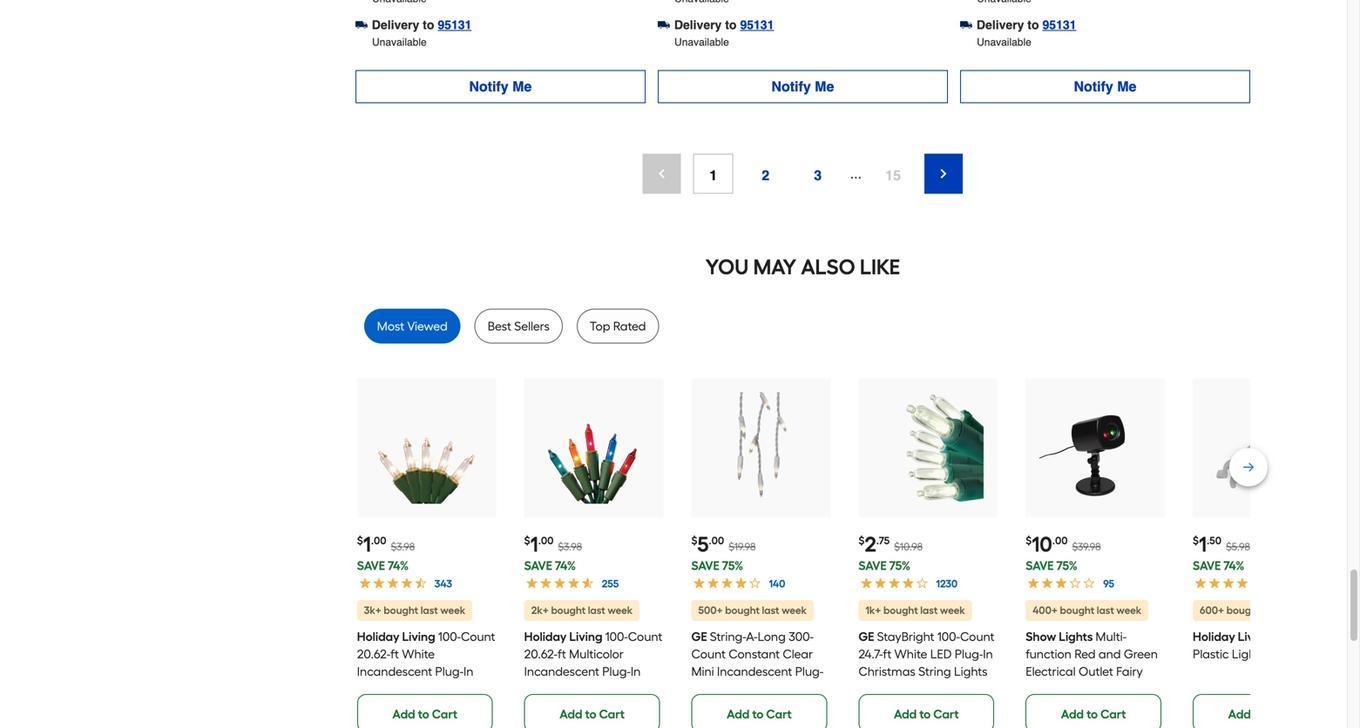 Task type: vqa. For each thing, say whether or not it's contained in the screenshot.
2nd Add to Cart from right
yes



Task type: locate. For each thing, give the bounding box(es) containing it.
to inside 2 list item
[[919, 707, 931, 722]]

2 horizontal spatial delivery to 95131
[[977, 18, 1076, 32]]

1 ft from the left
[[390, 647, 399, 662]]

$3.98 up 3k+ bought last week
[[391, 541, 415, 553]]

white down 3k+ bought last week
[[402, 647, 435, 662]]

2 horizontal spatial delivery
[[977, 18, 1024, 32]]

add to cart for white
[[392, 707, 457, 722]]

save inside the $ 5 .00 $19.98 save 75%
[[691, 558, 720, 573]]

bought inside 5 list item
[[725, 604, 760, 617]]

in down 3k+ bought last week
[[464, 664, 474, 679]]

0 horizontal spatial notify
[[469, 78, 509, 94]]

0 horizontal spatial 74%
[[388, 558, 409, 573]]

notify me for 2nd notify me button
[[771, 78, 834, 94]]

unavailable
[[372, 36, 427, 48], [674, 36, 729, 48], [977, 36, 1032, 48]]

4 cart from the left
[[933, 707, 959, 722]]

count up mini
[[691, 647, 726, 662]]

1 $ 1 .00 $3.98 save 74% from the left
[[357, 532, 415, 573]]

1 horizontal spatial $3.98
[[558, 541, 582, 553]]

ge
[[691, 629, 707, 644], [859, 629, 874, 644]]

incandescent
[[357, 664, 432, 679], [524, 664, 599, 679], [717, 664, 792, 679]]

1 vertical spatial light
[[1116, 699, 1144, 714]]

cart for 100-count 20.62-ft white incandescent plug-in christmas string lights
[[432, 707, 457, 722]]

2 show from the top
[[1026, 717, 1056, 728]]

add to cart link inside 5 list item
[[691, 694, 827, 728]]

1 show from the top
[[1026, 629, 1056, 644]]

1 horizontal spatial 95131 button
[[740, 16, 774, 33]]

1 last from the left
[[421, 604, 438, 617]]

0 horizontal spatial 95131
[[438, 18, 472, 32]]

2 inside the $ 2 .75 $10.98 save 75%
[[865, 532, 876, 557]]

$5.98
[[1226, 541, 1250, 553]]

1 horizontal spatial me
[[815, 78, 834, 94]]

74% up 2k+ bought last week
[[555, 558, 576, 573]]

75% down the $39.98
[[1057, 558, 1078, 573]]

3 holiday from the left
[[1193, 629, 1235, 644]]

.00 for multi- function red and green electrical outlet fairy dust christmas indoor/outdoor light show projector
[[1052, 534, 1068, 547]]

74% for 100-count 20.62-ft white incandescent plug-in christmas string lights
[[388, 558, 409, 573]]

light right plastic
[[1232, 647, 1260, 662]]

string
[[918, 664, 951, 679], [417, 682, 450, 697], [584, 682, 617, 697]]

bought for white
[[384, 604, 418, 617]]

0 horizontal spatial me
[[512, 78, 532, 94]]

75% down $19.98
[[722, 558, 743, 573]]

living up multicolor
[[569, 629, 603, 644]]

2 horizontal spatial holiday
[[1193, 629, 1235, 644]]

1 horizontal spatial string
[[584, 682, 617, 697]]

cart down 100-count 20.62-ft white incandescent plug-in christmas string lights
[[432, 707, 457, 722]]

2 truck filled image from the left
[[960, 19, 972, 31]]

cart for 100-count 20.62-ft multicolor incandescent plug-in christmas string lights
[[599, 707, 625, 722]]

add to cart inside "10" 'list item'
[[1061, 707, 1126, 722]]

2 living from the left
[[569, 629, 603, 644]]

christmas inside 100-count 20.62-ft multicolor incandescent plug-in christmas string lights
[[524, 682, 581, 697]]

light down fairy
[[1116, 699, 1144, 714]]

1 vertical spatial 2
[[865, 532, 876, 557]]

incandescent down multicolor
[[524, 664, 599, 679]]

living
[[402, 629, 435, 644], [569, 629, 603, 644], [1238, 629, 1271, 644]]

100- inside 100-count 20.62-ft white incandescent plug-in christmas string lights
[[438, 629, 461, 644]]

count down 3k+ bought last week
[[461, 629, 495, 644]]

light inside the "100-pack plastic light hanging kit"
[[1232, 647, 1260, 662]]

add
[[392, 707, 415, 722], [560, 707, 582, 722], [727, 707, 750, 722], [894, 707, 917, 722], [1061, 707, 1084, 722]]

2 ft from the left
[[558, 647, 566, 662]]

add to cart down icicle
[[727, 707, 792, 722]]

24.7-
[[859, 647, 883, 662]]

0 horizontal spatial 20.62-
[[357, 647, 390, 662]]

last for white
[[421, 604, 438, 617]]

74% for 100-pack plastic light hanging kit
[[1224, 558, 1245, 573]]

$ for string-a-long 300- count constant clear mini incandescent plug- in christmas icicle lights
[[691, 534, 697, 547]]

add to cart link for ft
[[859, 694, 994, 728]]

ft inside staybright 100-count 24.7-ft white led plug-in christmas string lights
[[883, 647, 892, 662]]

white
[[402, 647, 435, 662], [894, 647, 927, 662]]

ft inside 100-count 20.62-ft white incandescent plug-in christmas string lights
[[390, 647, 399, 662]]

1 horizontal spatial light
[[1232, 647, 1260, 662]]

100-count 20.62-ft white incandescent plug-in christmas string lights
[[357, 629, 495, 697]]

add for 100-count 20.62-ft multicolor incandescent plug-in christmas string lights
[[560, 707, 582, 722]]

holiday
[[357, 629, 399, 644], [524, 629, 567, 644], [1193, 629, 1235, 644]]

1 left $5.98
[[1199, 532, 1207, 557]]

living down 3k+ bought last week
[[402, 629, 435, 644]]

3 $ from the left
[[691, 534, 697, 547]]

5 add to cart link from the left
[[1026, 694, 1162, 728]]

christmas down mini
[[704, 682, 761, 697]]

bought right 2k+
[[551, 604, 586, 617]]

living for hanging
[[1238, 629, 1271, 644]]

2 holiday living from the left
[[524, 629, 603, 644]]

0 horizontal spatial holiday living
[[357, 629, 435, 644]]

me
[[512, 78, 532, 94], [815, 78, 834, 94], [1117, 78, 1137, 94]]

plug- inside 100-count 20.62-ft white incandescent plug-in christmas string lights
[[435, 664, 464, 679]]

0 horizontal spatial ft
[[390, 647, 399, 662]]

add to cart down the outlet
[[1061, 707, 1126, 722]]

1 right arrow left image
[[710, 167, 717, 183]]

75% down $10.98
[[889, 558, 911, 573]]

week up multicolor
[[608, 604, 633, 617]]

string for 100-count 20.62-ft multicolor incandescent plug-in christmas string lights
[[584, 682, 617, 697]]

0 horizontal spatial string
[[417, 682, 450, 697]]

in
[[983, 647, 993, 662], [464, 664, 474, 679], [631, 664, 641, 679], [691, 682, 701, 697]]

staybright
[[877, 629, 934, 644]]

1 holiday living from the left
[[357, 629, 435, 644]]

sellers
[[514, 319, 550, 334]]

75% for 2
[[889, 558, 911, 573]]

bought for ft
[[884, 604, 918, 617]]

500+
[[698, 604, 723, 617]]

2 $ 1 .00 $3.98 save 74% from the left
[[524, 532, 582, 573]]

arrow right image
[[937, 167, 951, 181]]

.00 left $19.98
[[709, 534, 724, 547]]

save down .50
[[1193, 558, 1221, 573]]

15
[[885, 167, 901, 183]]

ge up the 24.7-
[[859, 629, 874, 644]]

notify me button
[[355, 70, 646, 103], [658, 70, 948, 103], [960, 70, 1250, 103]]

$
[[357, 534, 363, 547], [524, 534, 530, 547], [691, 534, 697, 547], [859, 534, 865, 547], [1026, 534, 1032, 547], [1193, 534, 1199, 547]]

bought for multicolor
[[551, 604, 586, 617]]

christmas down the 24.7-
[[859, 664, 916, 679]]

100- up multicolor
[[605, 629, 628, 644]]

2 horizontal spatial string
[[918, 664, 951, 679]]

0 horizontal spatial holiday
[[357, 629, 399, 644]]

bought inside "10" 'list item'
[[1060, 604, 1095, 617]]

add to cart inside 5 list item
[[727, 707, 792, 722]]

week for 100-count 20.62-ft white incandescent plug-in christmas string lights
[[440, 604, 465, 617]]

last up staybright
[[920, 604, 938, 617]]

last for multicolor
[[588, 604, 605, 617]]

.00
[[371, 534, 386, 547], [538, 534, 554, 547], [709, 534, 724, 547], [1052, 534, 1068, 547]]

lights inside 100-count 20.62-ft white incandescent plug-in christmas string lights
[[453, 682, 486, 697]]

ge inside 5 list item
[[691, 629, 707, 644]]

ge staybright 100-count 24.7-ft white led plug-in christmas string lights image
[[873, 392, 984, 504]]

1 up 3k+ on the left of the page
[[363, 532, 371, 557]]

100-pack plastic light hanging kit
[[1193, 629, 1328, 662]]

holiday living for hanging
[[1193, 629, 1271, 644]]

show down indoor/outdoor
[[1026, 717, 1056, 728]]

1 holiday from the left
[[357, 629, 399, 644]]

2 horizontal spatial notify me
[[1074, 78, 1137, 94]]

0 horizontal spatial unavailable
[[372, 36, 427, 48]]

last inside 5 list item
[[762, 604, 779, 617]]

christmas inside staybright 100-count 24.7-ft white led plug-in christmas string lights
[[859, 664, 916, 679]]

ft down staybright
[[883, 647, 892, 662]]

1 horizontal spatial unavailable
[[674, 36, 729, 48]]

5 add from the left
[[1061, 707, 1084, 722]]

1 me from the left
[[512, 78, 532, 94]]

show lights
[[1026, 629, 1093, 644]]

add down string-a-long 300- count constant clear mini incandescent plug- in christmas icicle lights
[[727, 707, 750, 722]]

ft for white
[[390, 647, 399, 662]]

74% down $5.98
[[1224, 558, 1245, 573]]

2 95131 from the left
[[740, 18, 774, 32]]

lights inside string-a-long 300- count constant clear mini incandescent plug- in christmas icicle lights
[[795, 682, 828, 697]]

add to cart down staybright 100-count 24.7-ft white led plug-in christmas string lights
[[894, 707, 959, 722]]

ft inside 100-count 20.62-ft multicolor incandescent plug-in christmas string lights
[[558, 647, 566, 662]]

light
[[1232, 647, 1260, 662], [1116, 699, 1144, 714]]

christmas inside multi- function red and green electrical outlet fairy dust christmas indoor/outdoor light show projector
[[1054, 682, 1111, 697]]

delivery to 95131
[[372, 18, 472, 32], [674, 18, 774, 32], [977, 18, 1076, 32]]

last
[[421, 604, 438, 617], [588, 604, 605, 617], [762, 604, 779, 617], [920, 604, 938, 617], [1097, 604, 1114, 617]]

0 horizontal spatial $3.98
[[391, 541, 415, 553]]

unavailable for truck filled icon for 3rd 95131 button from right
[[372, 36, 427, 48]]

74% for 100-count 20.62-ft multicolor incandescent plug-in christmas string lights
[[555, 558, 576, 573]]

add down electrical
[[1061, 707, 1084, 722]]

2 100- from the left
[[605, 629, 628, 644]]

75% inside $ 10 .00 $39.98 save 75%
[[1057, 558, 1078, 573]]

1 horizontal spatial notify
[[771, 78, 811, 94]]

plug- down 3k+ bought last week
[[435, 664, 464, 679]]

holiday for 100-count 20.62-ft multicolor incandescent plug-in christmas string lights
[[524, 629, 567, 644]]

5 week from the left
[[1117, 604, 1142, 617]]

constant
[[729, 647, 780, 662]]

$ 1 .00 $3.98 save 74% up 3k+ on the left of the page
[[357, 532, 415, 573]]

cart down 100-count 20.62-ft multicolor incandescent plug-in christmas string lights
[[599, 707, 625, 722]]

10
[[1032, 532, 1052, 557]]

1 incandescent from the left
[[357, 664, 432, 679]]

3 cart from the left
[[766, 707, 792, 722]]

week inside 5 list item
[[782, 604, 807, 617]]

400+
[[1033, 604, 1058, 617]]

1 .00 from the left
[[371, 534, 386, 547]]

74% up 3k+ bought last week
[[388, 558, 409, 573]]

show lights multi-function red and green electrical outlet fairy dust christmas indoor/outdoor light show projector image
[[1040, 392, 1151, 504]]

delivery
[[372, 18, 419, 32], [674, 18, 722, 32], [977, 18, 1024, 32]]

add inside 2 list item
[[894, 707, 917, 722]]

add to cart link inside 2 list item
[[859, 694, 994, 728]]

1 for 100-count 20.62-ft multicolor incandescent plug-in christmas string lights
[[530, 532, 538, 557]]

week up 100-count 20.62-ft white incandescent plug-in christmas string lights
[[440, 604, 465, 617]]

holiday living down 3k+ bought last week
[[357, 629, 435, 644]]

2 horizontal spatial me
[[1117, 78, 1137, 94]]

.00 up 2k+
[[538, 534, 554, 547]]

$ inside $ 1 .50 $5.98 save 74%
[[1193, 534, 1199, 547]]

0 horizontal spatial 2
[[762, 167, 770, 183]]

3 add to cart link from the left
[[691, 694, 827, 728]]

save up 2k+
[[524, 558, 552, 573]]

add to cart link for multicolor
[[524, 694, 660, 728]]

3 week from the left
[[782, 604, 807, 617]]

cart for staybright 100-count 24.7-ft white led plug-in christmas string lights
[[933, 707, 959, 722]]

in right led
[[983, 647, 993, 662]]

75%
[[722, 558, 743, 573], [889, 558, 911, 573], [1057, 558, 1078, 573]]

$ 5 .00 $19.98 save 75%
[[691, 532, 756, 573]]

3 ft from the left
[[883, 647, 892, 662]]

$ for 100-count 20.62-ft multicolor incandescent plug-in christmas string lights
[[524, 534, 530, 547]]

0 vertical spatial show
[[1026, 629, 1056, 644]]

20.62- down 3k+ on the left of the page
[[357, 647, 390, 662]]

add to cart link inside "10" 'list item'
[[1026, 694, 1162, 728]]

2 week from the left
[[608, 604, 633, 617]]

20.62- down 2k+
[[524, 647, 558, 662]]

4 add from the left
[[894, 707, 917, 722]]

$ inside the $ 2 .75 $10.98 save 75%
[[859, 534, 865, 547]]

4 week from the left
[[940, 604, 965, 617]]

save inside $ 10 .00 $39.98 save 75%
[[1026, 558, 1054, 573]]

0 horizontal spatial delivery to 95131
[[372, 18, 472, 32]]

holiday down 3k+ on the left of the page
[[357, 629, 399, 644]]

100- down 3k+ bought last week
[[438, 629, 461, 644]]

.00 left the $39.98
[[1052, 534, 1068, 547]]

0 horizontal spatial incandescent
[[357, 664, 432, 679]]

me for third notify me button from the left
[[1117, 78, 1137, 94]]

6 $ from the left
[[1193, 534, 1199, 547]]

ft left multicolor
[[558, 647, 566, 662]]

incandescent for white
[[357, 664, 432, 679]]

plug- inside 100-count 20.62-ft multicolor incandescent plug-in christmas string lights
[[602, 664, 631, 679]]

top rated
[[590, 319, 646, 334]]

ge inside 2 list item
[[859, 629, 874, 644]]

3k+ bought last week
[[364, 604, 465, 617]]

viewed
[[407, 319, 448, 334]]

5 bought from the left
[[1060, 604, 1095, 617]]

count
[[461, 629, 495, 644], [628, 629, 662, 644], [960, 629, 994, 644], [691, 647, 726, 662]]

2 left "3"
[[762, 167, 770, 183]]

0 horizontal spatial white
[[402, 647, 435, 662]]

75% inside the $ 5 .00 $19.98 save 75%
[[722, 558, 743, 573]]

2 horizontal spatial 74%
[[1224, 558, 1245, 573]]

week for multi- function red and green electrical outlet fairy dust christmas indoor/outdoor light show projector
[[1117, 604, 1142, 617]]

string for 100-count 20.62-ft white incandescent plug-in christmas string lights
[[417, 682, 450, 697]]

string inside 100-count 20.62-ft white incandescent plug-in christmas string lights
[[417, 682, 450, 697]]

week
[[440, 604, 465, 617], [608, 604, 633, 617], [782, 604, 807, 617], [940, 604, 965, 617], [1117, 604, 1142, 617]]

1 for 100-pack plastic light hanging kit
[[1199, 532, 1207, 557]]

add to cart down 100-count 20.62-ft white incandescent plug-in christmas string lights
[[392, 707, 457, 722]]

3 notify from the left
[[1074, 78, 1113, 94]]

week up 'multi-' on the bottom right
[[1117, 604, 1142, 617]]

1 horizontal spatial delivery to 95131
[[674, 18, 774, 32]]

count down 1k+ bought last week
[[960, 629, 994, 644]]

add to cart
[[392, 707, 457, 722], [560, 707, 625, 722], [727, 707, 792, 722], [894, 707, 959, 722], [1061, 707, 1126, 722]]

6 save from the left
[[1193, 558, 1221, 573]]

save inside $ 1 .50 $5.98 save 74%
[[1193, 558, 1221, 573]]

2 last from the left
[[588, 604, 605, 617]]

plug- down multicolor
[[602, 664, 631, 679]]

2 1 list item from the left
[[524, 378, 664, 728]]

100- inside the "100-pack plastic light hanging kit"
[[1274, 629, 1297, 644]]

add to cart for ft
[[894, 707, 959, 722]]

plug- down clear
[[795, 664, 824, 679]]

0 horizontal spatial delivery
[[372, 18, 419, 32]]

2 $ from the left
[[524, 534, 530, 547]]

a-
[[746, 629, 758, 644]]

1 up 2k+
[[530, 532, 538, 557]]

300-
[[789, 629, 814, 644]]

week up 300-
[[782, 604, 807, 617]]

1 horizontal spatial 20.62-
[[524, 647, 558, 662]]

notify me for 1st notify me button
[[469, 78, 532, 94]]

100- up hanging
[[1274, 629, 1297, 644]]

1 horizontal spatial ft
[[558, 647, 566, 662]]

string down 3k+ bought last week
[[417, 682, 450, 697]]

3 75% from the left
[[1057, 558, 1078, 573]]

$ 1 .50 $5.98 save 74%
[[1193, 532, 1250, 573]]

1 horizontal spatial holiday living
[[524, 629, 603, 644]]

to inside "10" 'list item'
[[1087, 707, 1098, 722]]

holiday living
[[357, 629, 435, 644], [524, 629, 603, 644], [1193, 629, 1271, 644]]

lights
[[1059, 629, 1093, 644], [954, 664, 988, 679], [453, 682, 486, 697], [620, 682, 653, 697], [795, 682, 828, 697]]

3 add to cart from the left
[[727, 707, 792, 722]]

bought right 3k+ on the left of the page
[[384, 604, 418, 617]]

0 vertical spatial 2
[[762, 167, 770, 183]]

week up led
[[940, 604, 965, 617]]

show up function
[[1026, 629, 1056, 644]]

400+ bought last week
[[1033, 604, 1142, 617]]

1 horizontal spatial holiday
[[524, 629, 567, 644]]

ge down 500+
[[691, 629, 707, 644]]

.00 inside the $ 5 .00 $19.98 save 75%
[[709, 534, 724, 547]]

$3.98 for 100-count 20.62-ft white incandescent plug-in christmas string lights
[[391, 541, 415, 553]]

$ 2 .75 $10.98 save 75%
[[859, 532, 923, 573]]

you may also like
[[705, 254, 900, 280]]

incandescent inside 100-count 20.62-ft white incandescent plug-in christmas string lights
[[357, 664, 432, 679]]

last for count
[[762, 604, 779, 617]]

4 bought from the left
[[884, 604, 918, 617]]

1 add to cart from the left
[[392, 707, 457, 722]]

last for ft
[[920, 604, 938, 617]]

ft down 3k+ bought last week
[[390, 647, 399, 662]]

unavailable for truck filled image
[[674, 36, 729, 48]]

last up 'multi-' on the bottom right
[[1097, 604, 1114, 617]]

0 horizontal spatial truck filled image
[[355, 19, 368, 31]]

most viewed
[[377, 319, 448, 334]]

1 74% from the left
[[388, 558, 409, 573]]

bought
[[384, 604, 418, 617], [551, 604, 586, 617], [725, 604, 760, 617], [884, 604, 918, 617], [1060, 604, 1095, 617]]

holiday living down 2k+ bought last week
[[524, 629, 603, 644]]

1
[[710, 167, 717, 183], [363, 532, 371, 557], [530, 532, 538, 557], [1199, 532, 1207, 557]]

0 horizontal spatial 1 list item
[[357, 378, 496, 728]]

add to cart link for count
[[691, 694, 827, 728]]

$ for staybright 100-count 24.7-ft white led plug-in christmas string lights
[[859, 534, 865, 547]]

2 me from the left
[[815, 78, 834, 94]]

4 100- from the left
[[1274, 629, 1297, 644]]

2 left $10.98
[[865, 532, 876, 557]]

2 74% from the left
[[555, 558, 576, 573]]

1 inside $ 1 .50 $5.98 save 74%
[[1199, 532, 1207, 557]]

100- inside 100-count 20.62-ft multicolor incandescent plug-in christmas string lights
[[605, 629, 628, 644]]

christmas inside 100-count 20.62-ft white incandescent plug-in christmas string lights
[[357, 682, 414, 697]]

0 horizontal spatial notify me button
[[355, 70, 646, 103]]

holiday living up plastic
[[1193, 629, 1271, 644]]

2 notify me from the left
[[771, 78, 834, 94]]

holiday for 100-pack plastic light hanging kit
[[1193, 629, 1235, 644]]

4 $ from the left
[[859, 534, 865, 547]]

add down 100-count 20.62-ft multicolor incandescent plug-in christmas string lights
[[560, 707, 582, 722]]

2 add to cart from the left
[[560, 707, 625, 722]]

holiday down 2k+
[[524, 629, 567, 644]]

add inside "10" 'list item'
[[1061, 707, 1084, 722]]

1 bought from the left
[[384, 604, 418, 617]]

living up hanging
[[1238, 629, 1271, 644]]

incandescent for multicolor
[[524, 664, 599, 679]]

2 20.62- from the left
[[524, 647, 558, 662]]

1 horizontal spatial notify me
[[771, 78, 834, 94]]

last inside "10" 'list item'
[[1097, 604, 1114, 617]]

electrical
[[1026, 664, 1076, 679]]

cart inside 5 list item
[[766, 707, 792, 722]]

cart inside "10" 'list item'
[[1101, 707, 1126, 722]]

in down mini
[[691, 682, 701, 697]]

week inside "10" 'list item'
[[1117, 604, 1142, 617]]

holiday living for white
[[357, 629, 435, 644]]

2 horizontal spatial incandescent
[[717, 664, 792, 679]]

.00 inside $ 10 .00 $39.98 save 75%
[[1052, 534, 1068, 547]]

pack
[[1297, 629, 1324, 644]]

green
[[1124, 647, 1158, 662]]

incandescent down 3k+ bought last week
[[357, 664, 432, 679]]

1 20.62- from the left
[[357, 647, 390, 662]]

1 vertical spatial show
[[1026, 717, 1056, 728]]

3 last from the left
[[762, 604, 779, 617]]

2 horizontal spatial unavailable
[[977, 36, 1032, 48]]

3 save from the left
[[691, 558, 720, 573]]

2 horizontal spatial 95131
[[1043, 18, 1076, 32]]

4 save from the left
[[859, 558, 887, 573]]

0 horizontal spatial 95131 button
[[438, 16, 472, 33]]

1 notify me from the left
[[469, 78, 532, 94]]

3 .00 from the left
[[709, 534, 724, 547]]

last up long
[[762, 604, 779, 617]]

incandescent inside 100-count 20.62-ft multicolor incandescent plug-in christmas string lights
[[524, 664, 599, 679]]

2 save from the left
[[524, 558, 552, 573]]

holiday up plastic
[[1193, 629, 1235, 644]]

2 horizontal spatial living
[[1238, 629, 1271, 644]]

1 ge from the left
[[691, 629, 707, 644]]

cart down fairy
[[1101, 707, 1126, 722]]

christmas down multicolor
[[524, 682, 581, 697]]

2 bought from the left
[[551, 604, 586, 617]]

1 horizontal spatial 95131
[[740, 18, 774, 32]]

74% inside $ 1 .50 $5.98 save 74%
[[1224, 558, 1245, 573]]

2 cart from the left
[[599, 707, 625, 722]]

2 horizontal spatial holiday living
[[1193, 629, 1271, 644]]

2
[[762, 167, 770, 183], [865, 532, 876, 557]]

in inside staybright 100-count 24.7-ft white led plug-in christmas string lights
[[983, 647, 993, 662]]

3 holiday living from the left
[[1193, 629, 1271, 644]]

1 $3.98 from the left
[[391, 541, 415, 553]]

1 unavailable from the left
[[372, 36, 427, 48]]

save down .75
[[859, 558, 887, 573]]

cart inside 2 list item
[[933, 707, 959, 722]]

1 horizontal spatial delivery
[[674, 18, 722, 32]]

save for string-a-long 300- count constant clear mini incandescent plug- in christmas icicle lights
[[691, 558, 720, 573]]

3 add from the left
[[727, 707, 750, 722]]

.00 up 3k+ on the left of the page
[[371, 534, 386, 547]]

christmas inside string-a-long 300- count constant clear mini incandescent plug- in christmas icicle lights
[[704, 682, 761, 697]]

2 ge from the left
[[859, 629, 874, 644]]

$ 1 .00 $3.98 save 74% up 2k+
[[524, 532, 582, 573]]

add to cart down 100-count 20.62-ft multicolor incandescent plug-in christmas string lights
[[560, 707, 625, 722]]

save down 5
[[691, 558, 720, 573]]

$ 10 .00 $39.98 save 75%
[[1026, 532, 1101, 573]]

0 horizontal spatial notify me
[[469, 78, 532, 94]]

1 horizontal spatial 2
[[865, 532, 876, 557]]

white inside staybright 100-count 24.7-ft white led plug-in christmas string lights
[[894, 647, 927, 662]]

1 75% from the left
[[722, 558, 743, 573]]

3 bought from the left
[[725, 604, 760, 617]]

string down multicolor
[[584, 682, 617, 697]]

to
[[423, 18, 434, 32], [725, 18, 737, 32], [1028, 18, 1039, 32], [418, 707, 429, 722], [585, 707, 596, 722], [752, 707, 764, 722], [919, 707, 931, 722], [1087, 707, 1098, 722]]

4 .00 from the left
[[1052, 534, 1068, 547]]

1 horizontal spatial incandescent
[[524, 664, 599, 679]]

last up multicolor
[[588, 604, 605, 617]]

20.62- inside 100-count 20.62-ft multicolor incandescent plug-in christmas string lights
[[524, 647, 558, 662]]

incandescent down constant
[[717, 664, 792, 679]]

and
[[1099, 647, 1121, 662]]

plug- right led
[[955, 647, 983, 662]]

save for 100-count 20.62-ft multicolor incandescent plug-in christmas string lights
[[524, 558, 552, 573]]

save up 3k+ on the left of the page
[[357, 558, 385, 573]]

2 list item
[[859, 378, 998, 728]]

75% for 10
[[1057, 558, 1078, 573]]

1 horizontal spatial living
[[569, 629, 603, 644]]

100- up led
[[937, 629, 960, 644]]

bought up staybright
[[884, 604, 918, 617]]

count down 2k+ bought last week
[[628, 629, 662, 644]]

0 horizontal spatial 75%
[[722, 558, 743, 573]]

1 horizontal spatial 1 list item
[[524, 378, 664, 728]]

add to cart link for white
[[357, 694, 493, 728]]

save for multi- function red and green electrical outlet fairy dust christmas indoor/outdoor light show projector
[[1026, 558, 1054, 573]]

plug-
[[955, 647, 983, 662], [435, 664, 464, 679], [602, 664, 631, 679], [795, 664, 824, 679]]

truck filled image for third 95131 button from left
[[960, 19, 972, 31]]

5 save from the left
[[1026, 558, 1054, 573]]

0 horizontal spatial light
[[1116, 699, 1144, 714]]

1 1 list item from the left
[[357, 378, 496, 728]]

lights inside "10" 'list item'
[[1059, 629, 1093, 644]]

100- for 100-pack plastic light hanging kit
[[1274, 629, 1297, 644]]

1 save from the left
[[357, 558, 385, 573]]

bought for green
[[1060, 604, 1095, 617]]

4 add to cart link from the left
[[859, 694, 994, 728]]

100- for 100-count 20.62-ft white incandescent plug-in christmas string lights
[[438, 629, 461, 644]]

last up 100-count 20.62-ft white incandescent plug-in christmas string lights
[[421, 604, 438, 617]]

2 horizontal spatial 75%
[[1057, 558, 1078, 573]]

0 horizontal spatial living
[[402, 629, 435, 644]]

$3.98
[[391, 541, 415, 553], [558, 541, 582, 553]]

.00 for 100-count 20.62-ft white incandescent plug-in christmas string lights
[[371, 534, 386, 547]]

1 horizontal spatial 74%
[[555, 558, 576, 573]]

notify me
[[469, 78, 532, 94], [771, 78, 834, 94], [1074, 78, 1137, 94]]

add for multi- function red and green electrical outlet fairy dust christmas indoor/outdoor light show projector
[[1061, 707, 1084, 722]]

2 incandescent from the left
[[524, 664, 599, 679]]

1 list item
[[357, 378, 496, 728], [524, 378, 664, 728], [1193, 378, 1332, 728]]

2 inside 2 link
[[762, 167, 770, 183]]

5 last from the left
[[1097, 604, 1114, 617]]

2 horizontal spatial 95131 button
[[1043, 16, 1076, 33]]

3 notify me from the left
[[1074, 78, 1137, 94]]

truck filled image
[[355, 19, 368, 31], [960, 19, 972, 31]]

2 horizontal spatial notify me button
[[960, 70, 1250, 103]]

$ inside the $ 5 .00 $19.98 save 75%
[[691, 534, 697, 547]]

save inside the $ 2 .75 $10.98 save 75%
[[859, 558, 887, 573]]

3 100- from the left
[[937, 629, 960, 644]]

2 horizontal spatial 1 list item
[[1193, 378, 1332, 728]]

1 horizontal spatial ge
[[859, 629, 874, 644]]

1 horizontal spatial white
[[894, 647, 927, 662]]

2 horizontal spatial ft
[[883, 647, 892, 662]]

string inside 100-count 20.62-ft multicolor incandescent plug-in christmas string lights
[[584, 682, 617, 697]]

1 week from the left
[[440, 604, 465, 617]]

add down staybright 100-count 24.7-ft white led plug-in christmas string lights
[[894, 707, 917, 722]]

3 incandescent from the left
[[717, 664, 792, 679]]

1 horizontal spatial truck filled image
[[960, 19, 972, 31]]

count inside 100-count 20.62-ft white incandescent plug-in christmas string lights
[[461, 629, 495, 644]]

2 horizontal spatial notify
[[1074, 78, 1113, 94]]

cart
[[432, 707, 457, 722], [599, 707, 625, 722], [766, 707, 792, 722], [933, 707, 959, 722], [1101, 707, 1126, 722]]

4 last from the left
[[920, 604, 938, 617]]

1 100- from the left
[[438, 629, 461, 644]]

75% for 5
[[722, 558, 743, 573]]

bought inside 2 list item
[[884, 604, 918, 617]]

5
[[697, 532, 709, 557]]

0 horizontal spatial $ 1 .00 $3.98 save 74%
[[357, 532, 415, 573]]

2 holiday from the left
[[524, 629, 567, 644]]

lights inside 100-count 20.62-ft multicolor incandescent plug-in christmas string lights
[[620, 682, 653, 697]]

cart down led
[[933, 707, 959, 722]]

3 95131 button from the left
[[1043, 16, 1076, 33]]

week inside 2 list item
[[940, 604, 965, 617]]

string down led
[[918, 664, 951, 679]]

1 for 100-count 20.62-ft white incandescent plug-in christmas string lights
[[363, 532, 371, 557]]

5 cart from the left
[[1101, 707, 1126, 722]]

1 link
[[693, 154, 733, 194]]

bought up show lights
[[1060, 604, 1095, 617]]

5 $ from the left
[[1026, 534, 1032, 547]]

1 horizontal spatial 75%
[[889, 558, 911, 573]]

save down the 10
[[1026, 558, 1054, 573]]

20.62- inside 100-count 20.62-ft white incandescent plug-in christmas string lights
[[357, 647, 390, 662]]

last inside 2 list item
[[920, 604, 938, 617]]

2 add from the left
[[560, 707, 582, 722]]

2 notify from the left
[[771, 78, 811, 94]]

save for 100-pack plastic light hanging kit
[[1193, 558, 1221, 573]]

1 horizontal spatial $ 1 .00 $3.98 save 74%
[[524, 532, 582, 573]]

fairy
[[1116, 664, 1143, 679]]

long
[[758, 629, 786, 644]]

$19.98
[[729, 541, 756, 553]]

20.62-
[[357, 647, 390, 662], [524, 647, 558, 662]]

2 add to cart link from the left
[[524, 694, 660, 728]]

christmas
[[859, 664, 916, 679], [357, 682, 414, 697], [524, 682, 581, 697], [704, 682, 761, 697], [1054, 682, 1111, 697]]

save
[[357, 558, 385, 573], [524, 558, 552, 573], [691, 558, 720, 573], [859, 558, 887, 573], [1026, 558, 1054, 573], [1193, 558, 1221, 573]]

$ inside $ 10 .00 $39.98 save 75%
[[1026, 534, 1032, 547]]

0 horizontal spatial ge
[[691, 629, 707, 644]]

75% inside the $ 2 .75 $10.98 save 75%
[[889, 558, 911, 573]]

1 living from the left
[[402, 629, 435, 644]]

20.62- for white
[[357, 647, 390, 662]]

3 living from the left
[[1238, 629, 1271, 644]]

add inside 5 list item
[[727, 707, 750, 722]]

christmas up indoor/outdoor
[[1054, 682, 1111, 697]]

0 vertical spatial light
[[1232, 647, 1260, 662]]

white down staybright
[[894, 647, 927, 662]]

add to cart inside 2 list item
[[894, 707, 959, 722]]

1 horizontal spatial notify me button
[[658, 70, 948, 103]]

in left mini
[[631, 664, 641, 679]]

string-
[[710, 629, 746, 644]]

100-
[[438, 629, 461, 644], [605, 629, 628, 644], [937, 629, 960, 644], [1274, 629, 1297, 644]]



Task type: describe. For each thing, give the bounding box(es) containing it.
3k+
[[364, 604, 381, 617]]

me for 1st notify me button
[[512, 78, 532, 94]]

incandescent inside string-a-long 300- count constant clear mini incandescent plug- in christmas icicle lights
[[717, 664, 792, 679]]

1k+ bought last week
[[866, 604, 965, 617]]

plug- inside staybright 100-count 24.7-ft white led plug-in christmas string lights
[[955, 647, 983, 662]]

holiday living 100-count 20.62-ft white incandescent plug-in christmas string lights image
[[371, 392, 482, 504]]

2k+ bought last week
[[531, 604, 633, 617]]

1 delivery to 95131 from the left
[[372, 18, 472, 32]]

week for 100-count 20.62-ft multicolor incandescent plug-in christmas string lights
[[608, 604, 633, 617]]

in inside 100-count 20.62-ft white incandescent plug-in christmas string lights
[[464, 664, 474, 679]]

.50
[[1207, 534, 1222, 547]]

1 95131 from the left
[[438, 18, 472, 32]]

3 notify me button from the left
[[960, 70, 1250, 103]]

holiday living for multicolor
[[524, 629, 603, 644]]

$3.98 for 100-count 20.62-ft multicolor incandescent plug-in christmas string lights
[[558, 541, 582, 553]]

most
[[377, 319, 404, 334]]

.00 for string-a-long 300- count constant clear mini incandescent plug- in christmas icicle lights
[[709, 534, 724, 547]]

500+ bought last week
[[698, 604, 807, 617]]

bought for count
[[725, 604, 760, 617]]

$ 1 .00 $3.98 save 74% for 100-count 20.62-ft multicolor incandescent plug-in christmas string lights
[[524, 532, 582, 573]]

living for white
[[402, 629, 435, 644]]

2 notify me button from the left
[[658, 70, 948, 103]]

led
[[930, 647, 952, 662]]

living for multicolor
[[569, 629, 603, 644]]

100-count 20.62-ft multicolor incandescent plug-in christmas string lights
[[524, 629, 662, 697]]

1 95131 button from the left
[[438, 16, 472, 33]]

save for staybright 100-count 24.7-ft white led plug-in christmas string lights
[[859, 558, 887, 573]]

.00 for 100-count 20.62-ft multicolor incandescent plug-in christmas string lights
[[538, 534, 554, 547]]

may
[[753, 254, 796, 280]]

count inside staybright 100-count 24.7-ft white led plug-in christmas string lights
[[960, 629, 994, 644]]

100- for 100-count 20.62-ft multicolor incandescent plug-in christmas string lights
[[605, 629, 628, 644]]

cart for multi- function red and green electrical outlet fairy dust christmas indoor/outdoor light show projector
[[1101, 707, 1126, 722]]

.75
[[876, 534, 890, 547]]

hanging
[[1263, 647, 1311, 662]]

2k+
[[531, 604, 549, 617]]

count inside 100-count 20.62-ft multicolor incandescent plug-in christmas string lights
[[628, 629, 662, 644]]

3
[[814, 167, 822, 183]]

ge string-a-long 300-count constant clear mini incandescent plug-in christmas icicle lights image
[[705, 392, 817, 504]]

5 list item
[[691, 378, 831, 728]]

me for 2nd notify me button
[[815, 78, 834, 94]]

best sellers
[[488, 319, 550, 334]]

truck filled image
[[658, 19, 670, 31]]

20.62- for multicolor
[[524, 647, 558, 662]]

holiday living 100-count 20.62-ft multicolor incandescent plug-in christmas string lights image
[[538, 392, 650, 504]]

plastic
[[1193, 647, 1229, 662]]

1 notify from the left
[[469, 78, 509, 94]]

also
[[801, 254, 855, 280]]

function
[[1026, 647, 1072, 662]]

you
[[705, 254, 749, 280]]

multi-
[[1096, 629, 1127, 644]]

$ 1 .00 $3.98 save 74% for 100-count 20.62-ft white incandescent plug-in christmas string lights
[[357, 532, 415, 573]]

100- inside staybright 100-count 24.7-ft white led plug-in christmas string lights
[[937, 629, 960, 644]]

3 delivery to 95131 from the left
[[977, 18, 1076, 32]]

$39.98
[[1072, 541, 1101, 553]]

plug- inside string-a-long 300- count constant clear mini incandescent plug- in christmas icicle lights
[[795, 664, 824, 679]]

2 link
[[746, 154, 786, 194]]

1 notify me button from the left
[[355, 70, 646, 103]]

staybright 100-count 24.7-ft white led plug-in christmas string lights
[[859, 629, 994, 679]]

10 list item
[[1026, 378, 1165, 728]]

2 95131 button from the left
[[740, 16, 774, 33]]

2 delivery to 95131 from the left
[[674, 18, 774, 32]]

1k+
[[866, 604, 881, 617]]

show inside multi- function red and green electrical outlet fairy dust christmas indoor/outdoor light show projector
[[1026, 717, 1056, 728]]

add for string-a-long 300- count constant clear mini incandescent plug- in christmas icicle lights
[[727, 707, 750, 722]]

like
[[860, 254, 900, 280]]

last for green
[[1097, 604, 1114, 617]]

truck filled image for 3rd 95131 button from right
[[355, 19, 368, 31]]

add for 100-count 20.62-ft white incandescent plug-in christmas string lights
[[392, 707, 415, 722]]

in inside 100-count 20.62-ft multicolor incandescent plug-in christmas string lights
[[631, 664, 641, 679]]

in inside string-a-long 300- count constant clear mini incandescent plug- in christmas icicle lights
[[691, 682, 701, 697]]

$ for multi- function red and green electrical outlet fairy dust christmas indoor/outdoor light show projector
[[1026, 534, 1032, 547]]

arrow left image
[[655, 167, 669, 181]]

clear
[[783, 647, 813, 662]]

2 delivery from the left
[[674, 18, 722, 32]]

red
[[1075, 647, 1096, 662]]

add to cart for green
[[1061, 707, 1126, 722]]

holiday for 100-count 20.62-ft white incandescent plug-in christmas string lights
[[357, 629, 399, 644]]

3 link
[[798, 154, 838, 194]]

add for staybright 100-count 24.7-ft white led plug-in christmas string lights
[[894, 707, 917, 722]]

save for 100-count 20.62-ft white incandescent plug-in christmas string lights
[[357, 558, 385, 573]]

dust
[[1026, 682, 1051, 697]]

lights inside staybright 100-count 24.7-ft white led plug-in christmas string lights
[[954, 664, 988, 679]]

$ for 100-pack plastic light hanging kit
[[1193, 534, 1199, 547]]

mini
[[691, 664, 714, 679]]

$ for 100-count 20.62-ft white incandescent plug-in christmas string lights
[[357, 534, 363, 547]]

ge for 5
[[691, 629, 707, 644]]

week for staybright 100-count 24.7-ft white led plug-in christmas string lights
[[940, 604, 965, 617]]

add to cart link for green
[[1026, 694, 1162, 728]]

15 link
[[874, 155, 912, 193]]

string inside staybright 100-count 24.7-ft white led plug-in christmas string lights
[[918, 664, 951, 679]]

add to cart for multicolor
[[560, 707, 625, 722]]

1 delivery from the left
[[372, 18, 419, 32]]

...
[[850, 166, 862, 182]]

best
[[488, 319, 511, 334]]

3 delivery from the left
[[977, 18, 1024, 32]]

multi- function red and green electrical outlet fairy dust christmas indoor/outdoor light show projector
[[1026, 629, 1158, 728]]

3 95131 from the left
[[1043, 18, 1076, 32]]

cart for string-a-long 300- count constant clear mini incandescent plug- in christmas icicle lights
[[766, 707, 792, 722]]

kit
[[1314, 647, 1328, 662]]

rated
[[613, 319, 646, 334]]

projector
[[1059, 717, 1109, 728]]

icicle
[[764, 682, 792, 697]]

white inside 100-count 20.62-ft white incandescent plug-in christmas string lights
[[402, 647, 435, 662]]

holiday living 100-pack plastic light hanging kit image
[[1207, 392, 1318, 504]]

count inside string-a-long 300- count constant clear mini incandescent plug- in christmas icicle lights
[[691, 647, 726, 662]]

string-a-long 300- count constant clear mini incandescent plug- in christmas icicle lights
[[691, 629, 828, 697]]

to inside 5 list item
[[752, 707, 764, 722]]

3 1 list item from the left
[[1193, 378, 1332, 728]]

light inside multi- function red and green electrical outlet fairy dust christmas indoor/outdoor light show projector
[[1116, 699, 1144, 714]]

top
[[590, 319, 610, 334]]

week for string-a-long 300- count constant clear mini incandescent plug- in christmas icicle lights
[[782, 604, 807, 617]]

indoor/outdoor
[[1026, 699, 1113, 714]]

ft for multicolor
[[558, 647, 566, 662]]

unavailable for third 95131 button from left's truck filled icon
[[977, 36, 1032, 48]]

add to cart for count
[[727, 707, 792, 722]]

outlet
[[1079, 664, 1113, 679]]

notify me for third notify me button from the left
[[1074, 78, 1137, 94]]

$10.98
[[894, 541, 923, 553]]

multicolor
[[569, 647, 624, 662]]

ge for 2
[[859, 629, 874, 644]]



